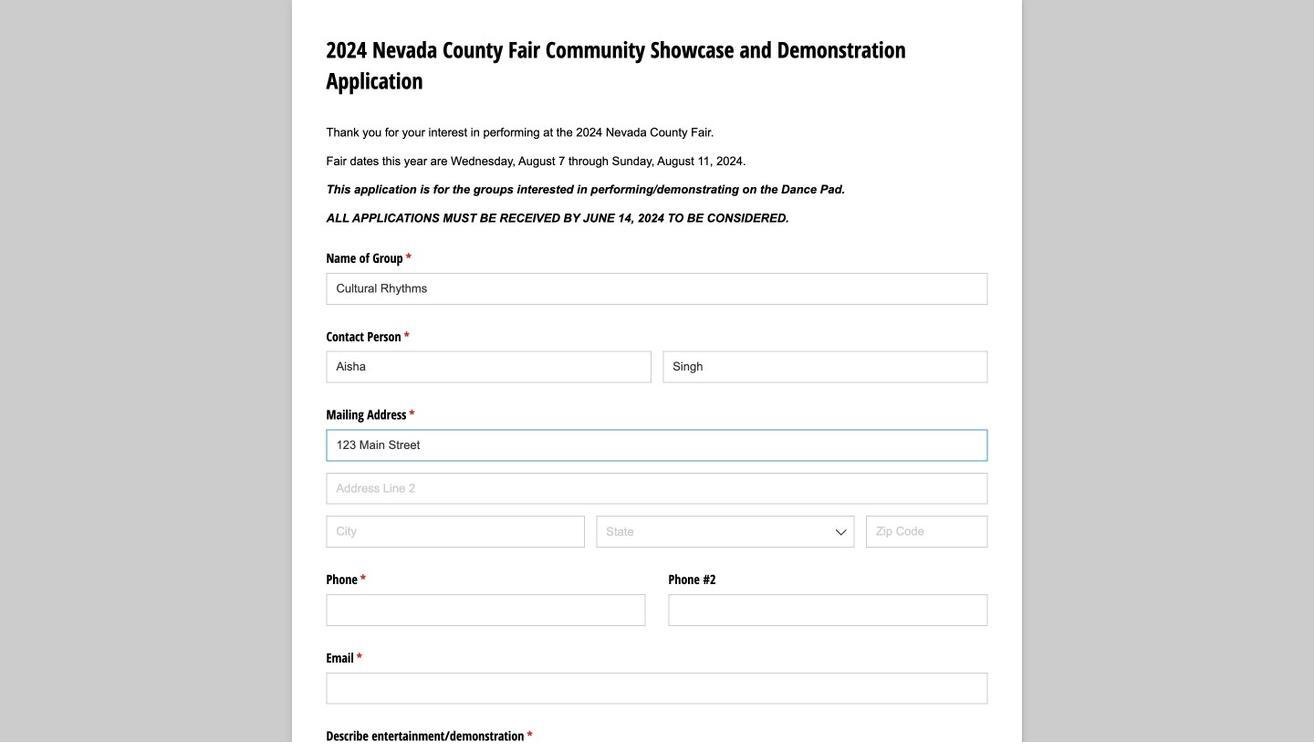 Task type: locate. For each thing, give the bounding box(es) containing it.
State text field
[[596, 516, 855, 548]]

First text field
[[326, 351, 652, 383]]

Last text field
[[663, 351, 988, 383]]

Address Line 1 text field
[[326, 429, 988, 461]]

None text field
[[326, 273, 988, 305], [326, 594, 646, 626], [669, 594, 988, 626], [326, 673, 988, 704], [326, 273, 988, 305], [326, 594, 646, 626], [669, 594, 988, 626], [326, 673, 988, 704]]

Zip Code text field
[[866, 516, 988, 548]]



Task type: vqa. For each thing, say whether or not it's contained in the screenshot.
radio
no



Task type: describe. For each thing, give the bounding box(es) containing it.
City text field
[[326, 516, 585, 548]]

Address Line 2 text field
[[326, 473, 988, 505]]



